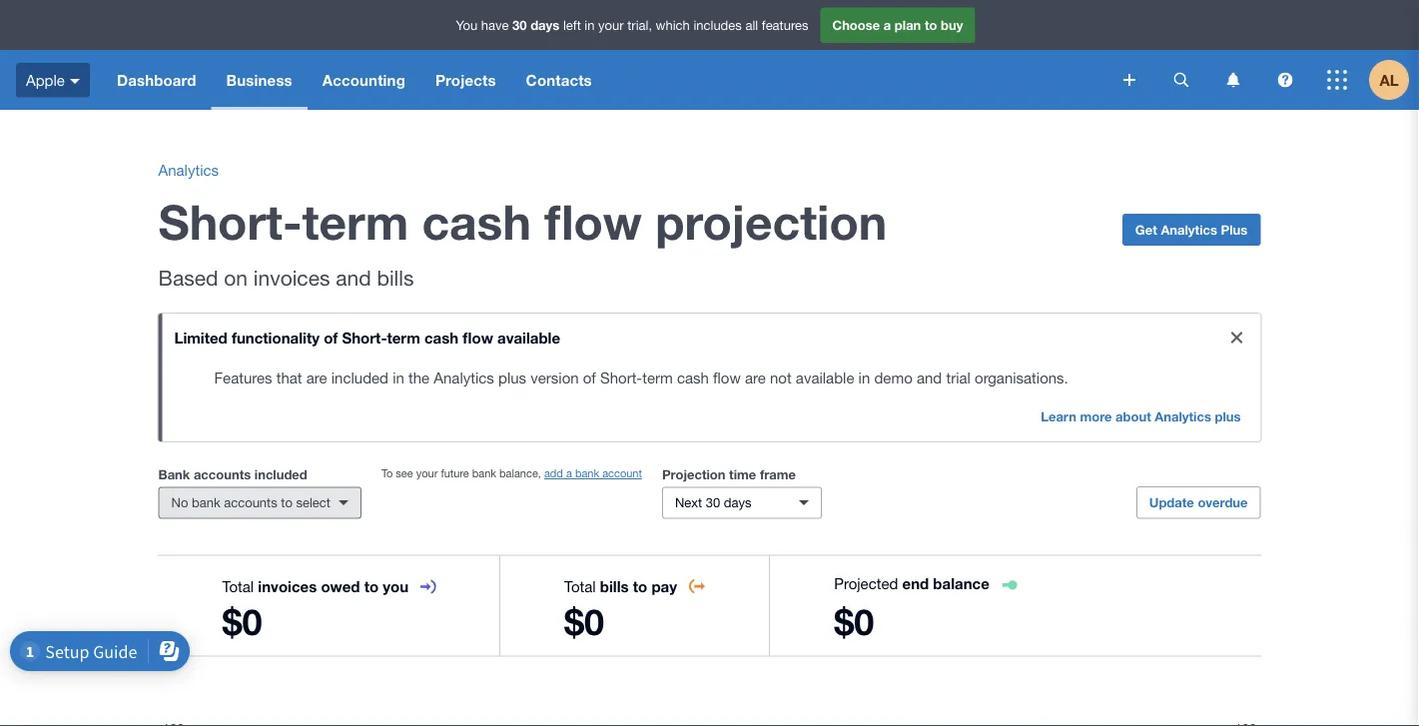 Task type: locate. For each thing, give the bounding box(es) containing it.
projects
[[436, 71, 496, 89]]

next 30 days button
[[662, 487, 822, 519]]

0 vertical spatial plus
[[499, 369, 527, 386]]

1 horizontal spatial total
[[565, 578, 596, 595]]

banner
[[0, 0, 1420, 110]]

included up no bank accounts to select popup button
[[255, 467, 308, 482]]

0 vertical spatial your
[[599, 17, 624, 33]]

1 vertical spatial invoices
[[258, 578, 317, 596]]

to inside popup button
[[281, 495, 293, 511]]

1 vertical spatial plus
[[1216, 409, 1242, 424]]

days
[[531, 17, 560, 33], [724, 495, 752, 511]]

features
[[762, 17, 809, 33]]

1 horizontal spatial and
[[917, 369, 943, 386]]

bank
[[472, 467, 497, 480], [575, 467, 600, 480], [192, 495, 220, 511]]

future
[[441, 467, 469, 480]]

flow
[[545, 193, 642, 250], [463, 329, 493, 347], [714, 369, 741, 386]]

and left trial
[[917, 369, 943, 386]]

available up version
[[498, 329, 561, 347]]

available right not
[[796, 369, 855, 386]]

in
[[585, 17, 595, 33], [393, 369, 405, 386], [859, 369, 871, 386]]

0 vertical spatial bills
[[377, 265, 414, 290]]

based
[[158, 265, 218, 290]]

0 vertical spatial a
[[884, 17, 892, 33]]

0 vertical spatial available
[[498, 329, 561, 347]]

your right see
[[416, 467, 438, 480]]

bills
[[377, 265, 414, 290], [600, 578, 629, 596]]

0 horizontal spatial bank
[[192, 495, 220, 511]]

1 horizontal spatial of
[[583, 369, 596, 386]]

your left trial,
[[599, 17, 624, 33]]

0 horizontal spatial included
[[255, 467, 308, 482]]

1 vertical spatial and
[[917, 369, 943, 386]]

0 vertical spatial term
[[302, 193, 409, 250]]

bills left 'pay' on the left of the page
[[600, 578, 629, 596]]

invoices right the on
[[254, 265, 330, 290]]

accounts up "no bank accounts to select" at bottom left
[[194, 467, 251, 482]]

total bills to pay $0
[[565, 578, 678, 644]]

1 horizontal spatial plus
[[1216, 409, 1242, 424]]

2 total from the left
[[565, 578, 596, 595]]

cash
[[422, 193, 531, 250], [425, 329, 459, 347], [677, 369, 709, 386]]

total for you
[[222, 578, 254, 595]]

analytics link
[[158, 161, 219, 178]]

accounting button
[[308, 50, 421, 110]]

analytics right get
[[1162, 222, 1218, 237]]

2 vertical spatial short-
[[601, 369, 643, 386]]

0 horizontal spatial a
[[567, 467, 572, 480]]

1 vertical spatial available
[[796, 369, 855, 386]]

30 inside next 30 days popup button
[[706, 495, 721, 511]]

accounting
[[323, 71, 406, 89]]

organisations.
[[975, 369, 1069, 386]]

next 30 days
[[675, 495, 752, 511]]

are left not
[[745, 369, 766, 386]]

are right 'that'
[[307, 369, 327, 386]]

included inside limited functionality of short-term cash flow available status
[[332, 369, 389, 386]]

and up limited functionality of short-term cash flow available at the left top of the page
[[336, 265, 371, 290]]

see
[[396, 467, 413, 480]]

1 vertical spatial of
[[583, 369, 596, 386]]

1 horizontal spatial included
[[332, 369, 389, 386]]

analytics
[[158, 161, 219, 178], [1162, 222, 1218, 237], [434, 369, 494, 386], [1155, 409, 1212, 424]]

0 horizontal spatial available
[[498, 329, 561, 347]]

accounts
[[194, 467, 251, 482], [224, 495, 277, 511]]

1 vertical spatial accounts
[[224, 495, 277, 511]]

1 horizontal spatial your
[[599, 17, 624, 33]]

1 vertical spatial cash
[[425, 329, 459, 347]]

end
[[903, 575, 930, 593]]

learn
[[1041, 409, 1077, 424]]

owed
[[321, 578, 360, 596]]

available
[[498, 329, 561, 347], [796, 369, 855, 386]]

update overdue button
[[1137, 487, 1262, 519]]

0 horizontal spatial your
[[416, 467, 438, 480]]

0 horizontal spatial total
[[222, 578, 254, 595]]

1 vertical spatial short-
[[342, 329, 387, 347]]

$0
[[222, 601, 262, 644], [565, 601, 605, 644], [835, 601, 875, 644]]

trial
[[947, 369, 971, 386]]

2 horizontal spatial $0
[[835, 601, 875, 644]]

1 vertical spatial a
[[567, 467, 572, 480]]

0 vertical spatial of
[[324, 329, 338, 347]]

0 horizontal spatial are
[[307, 369, 327, 386]]

$0 inside "total bills to pay $0"
[[565, 601, 605, 644]]

3 $0 from the left
[[835, 601, 875, 644]]

to left you
[[364, 578, 379, 596]]

in left the
[[393, 369, 405, 386]]

features that are included in the analytics plus version of short-term cash flow are not available in demo and trial organisations.
[[214, 369, 1069, 386]]

1 horizontal spatial flow
[[545, 193, 642, 250]]

short-term cash flow projection
[[158, 193, 888, 250]]

to left 'pay' on the left of the page
[[633, 578, 648, 596]]

to for choose a plan to buy
[[925, 17, 938, 33]]

get analytics plus button
[[1123, 214, 1261, 246]]

bank accounts included
[[158, 467, 308, 482]]

1 vertical spatial bills
[[600, 578, 629, 596]]

contacts button
[[511, 50, 607, 110]]

analytics inside button
[[1162, 222, 1218, 237]]

projection
[[662, 467, 726, 482]]

in left demo on the right
[[859, 369, 871, 386]]

a right add
[[567, 467, 572, 480]]

1 vertical spatial 30
[[706, 495, 721, 511]]

a
[[884, 17, 892, 33], [567, 467, 572, 480]]

1 horizontal spatial $0
[[565, 601, 605, 644]]

0 vertical spatial flow
[[545, 193, 642, 250]]

total invoices owed to you $0
[[222, 578, 409, 644]]

accounts down bank accounts included
[[224, 495, 277, 511]]

and inside limited functionality of short-term cash flow available status
[[917, 369, 943, 386]]

total for $0
[[565, 578, 596, 595]]

to left select
[[281, 495, 293, 511]]

al button
[[1370, 50, 1420, 110]]

0 horizontal spatial bills
[[377, 265, 414, 290]]

plus
[[499, 369, 527, 386], [1216, 409, 1242, 424]]

0 horizontal spatial $0
[[222, 601, 262, 644]]

0 horizontal spatial 30
[[513, 17, 527, 33]]

1 vertical spatial flow
[[463, 329, 493, 347]]

plus down close image
[[1216, 409, 1242, 424]]

of right functionality
[[324, 329, 338, 347]]

short- right version
[[601, 369, 643, 386]]

learn more about analytics plus
[[1041, 409, 1242, 424]]

that
[[277, 369, 302, 386]]

0 vertical spatial days
[[531, 17, 560, 33]]

a left plan
[[884, 17, 892, 33]]

0 horizontal spatial plus
[[499, 369, 527, 386]]

of right version
[[583, 369, 596, 386]]

0 vertical spatial cash
[[422, 193, 531, 250]]

projected
[[835, 575, 899, 593]]

0 horizontal spatial flow
[[463, 329, 493, 347]]

bank right no
[[192, 495, 220, 511]]

to see your future bank balance, add a bank account
[[382, 467, 642, 480]]

30 right have
[[513, 17, 527, 33]]

2 horizontal spatial short-
[[601, 369, 643, 386]]

0 vertical spatial accounts
[[194, 467, 251, 482]]

bank
[[158, 467, 190, 482]]

al
[[1380, 71, 1400, 89]]

no bank accounts to select button
[[158, 487, 362, 519]]

select
[[296, 495, 331, 511]]

0 horizontal spatial in
[[393, 369, 405, 386]]

included
[[332, 369, 389, 386], [255, 467, 308, 482]]

invoices
[[254, 265, 330, 290], [258, 578, 317, 596]]

to
[[925, 17, 938, 33], [281, 495, 293, 511], [364, 578, 379, 596], [633, 578, 648, 596]]

1 vertical spatial days
[[724, 495, 752, 511]]

1 $0 from the left
[[222, 601, 262, 644]]

0 horizontal spatial short-
[[158, 193, 302, 250]]

not
[[770, 369, 792, 386]]

days down 'time'
[[724, 495, 752, 511]]

1 horizontal spatial svg image
[[1228, 72, 1241, 87]]

are
[[307, 369, 327, 386], [745, 369, 766, 386]]

total inside total invoices owed to you $0
[[222, 578, 254, 595]]

invoices left "owed"
[[258, 578, 317, 596]]

total down "no bank accounts to select" at bottom left
[[222, 578, 254, 595]]

short- right functionality
[[342, 329, 387, 347]]

close image
[[1218, 318, 1258, 358]]

30
[[513, 17, 527, 33], [706, 495, 721, 511]]

days left left
[[531, 17, 560, 33]]

svg image
[[1328, 70, 1348, 90], [1279, 72, 1294, 87], [1124, 74, 1136, 86], [70, 79, 80, 84]]

1 horizontal spatial days
[[724, 495, 752, 511]]

bills inside "total bills to pay $0"
[[600, 578, 629, 596]]

1 horizontal spatial 30
[[706, 495, 721, 511]]

30 right next
[[706, 495, 721, 511]]

$0 inside total invoices owed to you $0
[[222, 601, 262, 644]]

bank right future
[[472, 467, 497, 480]]

2 vertical spatial flow
[[714, 369, 741, 386]]

in right left
[[585, 17, 595, 33]]

short-
[[158, 193, 302, 250], [342, 329, 387, 347], [601, 369, 643, 386]]

2 $0 from the left
[[565, 601, 605, 644]]

bank right add
[[575, 467, 600, 480]]

1 horizontal spatial bills
[[600, 578, 629, 596]]

of
[[324, 329, 338, 347], [583, 369, 596, 386]]

0 vertical spatial short-
[[158, 193, 302, 250]]

plus left version
[[499, 369, 527, 386]]

0 horizontal spatial days
[[531, 17, 560, 33]]

your
[[599, 17, 624, 33], [416, 467, 438, 480]]

navigation
[[102, 50, 1110, 110]]

total left 'pay' on the left of the page
[[565, 578, 596, 595]]

1 horizontal spatial in
[[585, 17, 595, 33]]

1 horizontal spatial are
[[745, 369, 766, 386]]

short- up the on
[[158, 193, 302, 250]]

add a bank account link
[[545, 467, 642, 480]]

0 vertical spatial included
[[332, 369, 389, 386]]

to inside total invoices owed to you $0
[[364, 578, 379, 596]]

analytics right the about
[[1155, 409, 1212, 424]]

1 total from the left
[[222, 578, 254, 595]]

svg image
[[1175, 72, 1190, 87], [1228, 72, 1241, 87]]

total inside "total bills to pay $0"
[[565, 578, 596, 595]]

you have 30 days left in your trial, which includes all features
[[456, 17, 809, 33]]

apple button
[[0, 50, 102, 110]]

bills up limited functionality of short-term cash flow available at the left top of the page
[[377, 265, 414, 290]]

bank inside popup button
[[192, 495, 220, 511]]

plus
[[1222, 222, 1248, 237]]

to left buy
[[925, 17, 938, 33]]

the
[[409, 369, 430, 386]]

0 horizontal spatial and
[[336, 265, 371, 290]]

0 horizontal spatial svg image
[[1175, 72, 1190, 87]]

time
[[730, 467, 757, 482]]

limited
[[174, 329, 228, 347]]

get
[[1136, 222, 1158, 237]]

included down limited functionality of short-term cash flow available at the left top of the page
[[332, 369, 389, 386]]

1 horizontal spatial short-
[[342, 329, 387, 347]]

account
[[603, 467, 642, 480]]

1 vertical spatial included
[[255, 467, 308, 482]]



Task type: describe. For each thing, give the bounding box(es) containing it.
trial,
[[628, 17, 653, 33]]

overdue
[[1198, 495, 1249, 510]]

you
[[383, 578, 409, 596]]

accounts inside popup button
[[224, 495, 277, 511]]

plan
[[895, 17, 922, 33]]

business button
[[211, 50, 308, 110]]

about
[[1116, 409, 1152, 424]]

update
[[1150, 495, 1195, 510]]

pay
[[652, 578, 678, 596]]

1 vertical spatial term
[[387, 329, 420, 347]]

projects button
[[421, 50, 511, 110]]

projection time frame
[[662, 467, 796, 482]]

days inside popup button
[[724, 495, 752, 511]]

have
[[481, 17, 509, 33]]

2 vertical spatial cash
[[677, 369, 709, 386]]

apple
[[26, 71, 65, 89]]

projection
[[656, 193, 888, 250]]

functionality
[[232, 329, 320, 347]]

svg image inside apple 'popup button'
[[70, 79, 80, 84]]

business
[[226, 71, 293, 89]]

1 vertical spatial your
[[416, 467, 438, 480]]

invoices inside total invoices owed to you $0
[[258, 578, 317, 596]]

0 horizontal spatial of
[[324, 329, 338, 347]]

version
[[531, 369, 579, 386]]

which
[[656, 17, 690, 33]]

2 horizontal spatial in
[[859, 369, 871, 386]]

to inside "total bills to pay $0"
[[633, 578, 648, 596]]

all
[[746, 17, 759, 33]]

left
[[564, 17, 581, 33]]

add
[[545, 467, 563, 480]]

dashboard link
[[102, 50, 211, 110]]

0 vertical spatial invoices
[[254, 265, 330, 290]]

choose
[[833, 17, 881, 33]]

based on invoices and bills
[[158, 265, 414, 290]]

learn more about analytics plus link
[[1029, 402, 1254, 434]]

limited functionality of short-term cash flow available status
[[158, 314, 1262, 442]]

contacts
[[526, 71, 592, 89]]

buy
[[941, 17, 964, 33]]

frame
[[760, 467, 796, 482]]

balance,
[[500, 467, 541, 480]]

navigation containing dashboard
[[102, 50, 1110, 110]]

dashboard
[[117, 71, 196, 89]]

1 horizontal spatial bank
[[472, 467, 497, 480]]

to for no bank accounts to select
[[281, 495, 293, 511]]

projected end balance
[[835, 575, 990, 593]]

2 svg image from the left
[[1228, 72, 1241, 87]]

1 horizontal spatial a
[[884, 17, 892, 33]]

features
[[214, 369, 272, 386]]

analytics right the
[[434, 369, 494, 386]]

banner containing dashboard
[[0, 0, 1420, 110]]

0 vertical spatial 30
[[513, 17, 527, 33]]

0 vertical spatial and
[[336, 265, 371, 290]]

no bank accounts to select
[[171, 495, 331, 511]]

choose a plan to buy
[[833, 17, 964, 33]]

2 vertical spatial term
[[643, 369, 673, 386]]

get analytics plus
[[1136, 222, 1248, 237]]

demo
[[875, 369, 913, 386]]

next
[[675, 495, 703, 511]]

you
[[456, 17, 478, 33]]

2 horizontal spatial flow
[[714, 369, 741, 386]]

2 horizontal spatial bank
[[575, 467, 600, 480]]

1 svg image from the left
[[1175, 72, 1190, 87]]

to
[[382, 467, 393, 480]]

to for total invoices owed to you $0
[[364, 578, 379, 596]]

no
[[171, 495, 188, 511]]

on
[[224, 265, 248, 290]]

2 are from the left
[[745, 369, 766, 386]]

analytics down dashboard "link"
[[158, 161, 219, 178]]

balance
[[934, 575, 990, 593]]

more
[[1081, 409, 1113, 424]]

update overdue
[[1150, 495, 1249, 510]]

includes
[[694, 17, 742, 33]]

1 are from the left
[[307, 369, 327, 386]]

limited functionality of short-term cash flow available
[[174, 329, 561, 347]]

1 horizontal spatial available
[[796, 369, 855, 386]]



Task type: vqa. For each thing, say whether or not it's contained in the screenshot.
TS
no



